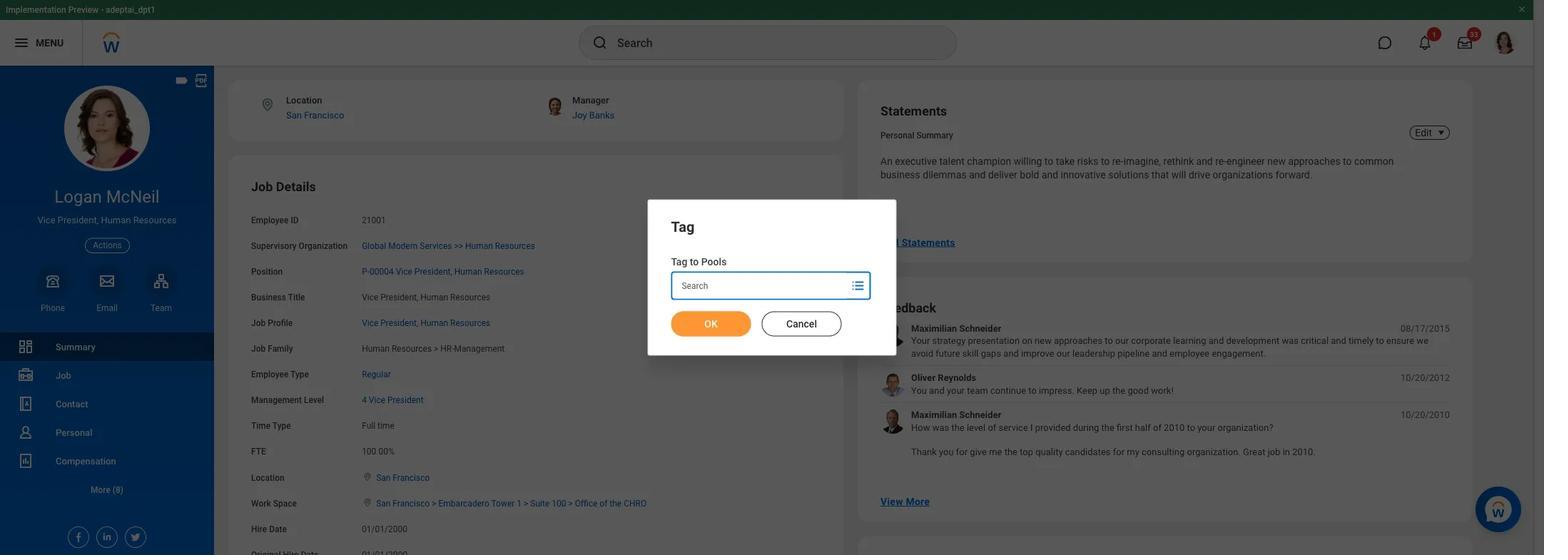 Task type: vqa. For each thing, say whether or not it's contained in the screenshot.
Summary
yes



Task type: locate. For each thing, give the bounding box(es) containing it.
type up management level
[[291, 370, 309, 380]]

1 vertical spatial maximilian schneider link
[[911, 409, 1002, 421]]

0 vertical spatial maximilian
[[911, 323, 957, 334]]

twitter image
[[126, 527, 141, 543]]

1 horizontal spatial for
[[1113, 447, 1125, 458]]

type
[[291, 370, 309, 380], [273, 421, 291, 431]]

to left pools
[[690, 256, 699, 268]]

to left impress.
[[1029, 385, 1037, 396]]

> left hr-
[[434, 344, 438, 354]]

1 vertical spatial employee
[[251, 370, 289, 380]]

personal for personal
[[56, 427, 92, 438]]

to right risks
[[1101, 156, 1110, 167]]

vice president, human resources inside navigation pane region
[[37, 215, 177, 226]]

resources inside "link"
[[495, 241, 535, 251]]

organization.
[[1187, 447, 1241, 458]]

Tag to Pools field
[[673, 273, 848, 299]]

0 vertical spatial type
[[291, 370, 309, 380]]

location inside 'job details' group
[[251, 473, 285, 483]]

0 horizontal spatial was
[[933, 422, 949, 433]]

full time element
[[362, 418, 395, 431]]

type for time type
[[273, 421, 291, 431]]

0 horizontal spatial list
[[0, 333, 214, 504]]

great
[[1243, 447, 1266, 458]]

0 vertical spatial maximilian schneider
[[911, 323, 1002, 334]]

summary inside navigation pane region
[[56, 342, 95, 352]]

san francisco link right location image
[[286, 109, 344, 120]]

job inside navigation pane region
[[56, 370, 71, 381]]

impress.
[[1039, 385, 1075, 396]]

maximilian schneider for was
[[911, 410, 1002, 420]]

1 vertical spatial personal
[[56, 427, 92, 438]]

2 location image from the top
[[362, 498, 373, 508]]

vice president, human resources
[[37, 215, 177, 226], [362, 292, 491, 302], [362, 318, 491, 328]]

1 horizontal spatial approaches
[[1289, 156, 1341, 167]]

re- up solutions
[[1113, 156, 1124, 167]]

navigation pane region
[[0, 66, 214, 555]]

0 vertical spatial summary
[[917, 131, 954, 141]]

0 horizontal spatial approaches
[[1054, 335, 1103, 346]]

location image for san francisco > embarcadero tower 1 > suite 100 > office of the chro
[[362, 498, 373, 508]]

was right how on the bottom right of page
[[933, 422, 949, 433]]

tag for tag
[[671, 219, 695, 235]]

1 maximilian schneider link from the top
[[911, 322, 1002, 335]]

location
[[286, 95, 322, 106], [251, 473, 285, 483]]

san up hire date element
[[376, 498, 391, 508]]

vice president, human resources up vice president, human resources link
[[362, 292, 491, 302]]

and down to take on the top right of the page
[[1042, 169, 1059, 181]]

0 vertical spatial location
[[286, 95, 322, 106]]

we
[[1417, 335, 1429, 346]]

employee's photo (oliver reynolds) image
[[881, 372, 906, 397]]

phone image
[[43, 272, 63, 290]]

0 vertical spatial employee's photo (maximilian schneider) image
[[881, 322, 906, 347]]

0 vertical spatial management
[[454, 344, 505, 354]]

suite
[[531, 498, 550, 508]]

notifications large image
[[1418, 36, 1432, 50]]

vice president, human resources for vice president, human resources link
[[362, 318, 491, 328]]

how
[[911, 422, 930, 433]]

close environment banner image
[[1518, 5, 1527, 14]]

employee's photo (maximilian schneider) image left how on the bottom right of page
[[881, 409, 906, 434]]

edit link
[[1416, 126, 1432, 140]]

1 location image from the top
[[362, 472, 373, 482]]

summary inside 'element'
[[917, 131, 954, 141]]

1 employee's photo (maximilian schneider) image from the top
[[881, 322, 906, 347]]

1 horizontal spatial location
[[286, 95, 322, 106]]

100
[[552, 498, 566, 508]]

0 vertical spatial san francisco link
[[286, 109, 344, 120]]

maximilian schneider up level
[[911, 410, 1002, 420]]

employee
[[251, 215, 289, 225], [251, 370, 289, 380]]

1 maximilian schneider from the top
[[911, 323, 1002, 334]]

1 tag from the top
[[671, 219, 695, 235]]

the left 'first'
[[1102, 422, 1115, 433]]

0 vertical spatial personal
[[881, 131, 915, 141]]

details
[[276, 179, 316, 194]]

region
[[671, 300, 873, 338]]

1 vertical spatial your
[[1198, 422, 1216, 433]]

0 vertical spatial approaches
[[1289, 156, 1341, 167]]

san right location image
[[286, 109, 302, 120]]

team
[[151, 303, 172, 313]]

search image
[[592, 34, 609, 51]]

employee id
[[251, 215, 299, 225]]

10/20/2012
[[1401, 372, 1450, 383]]

time
[[378, 421, 395, 431]]

0 horizontal spatial for
[[956, 447, 968, 458]]

you and your team continue to impress.  keep up the good work!
[[911, 385, 1174, 396]]

1 vertical spatial approaches
[[1054, 335, 1103, 346]]

schneider for the
[[960, 410, 1002, 420]]

san for san francisco > embarcadero tower 1 > suite 100 > office of the chro
[[376, 498, 391, 508]]

your strategy presentation on new approaches to our corporate learning and development was critical and timely to ensure we avoid future skill gaps and improve our leadership pipeline and employee engagement.
[[911, 335, 1429, 359]]

1 re- from the left
[[1113, 156, 1124, 167]]

tag for tag to pools
[[671, 256, 688, 268]]

2 maximilian schneider from the top
[[911, 410, 1002, 420]]

quality
[[1036, 447, 1063, 458]]

job for job details
[[251, 179, 273, 194]]

president, down the 00004
[[381, 292, 418, 302]]

how was the level of service i provided during the first half of 2010 to your organization? thank you for give me the top quality candidates for my consulting organization. great job in 2010.
[[911, 422, 1316, 458]]

maximilian schneider up strategy
[[911, 323, 1002, 334]]

human up regular link
[[362, 344, 390, 354]]

deliver
[[988, 169, 1018, 181]]

maximilian schneider link up strategy
[[911, 322, 1002, 335]]

pools
[[701, 256, 727, 268]]

maximilian schneider
[[911, 323, 1002, 334], [911, 410, 1002, 420]]

job left details
[[251, 179, 273, 194]]

location up work space
[[251, 473, 285, 483]]

your down "reynolds"
[[947, 385, 965, 396]]

organizations
[[1213, 169, 1273, 181]]

1 vertical spatial schneider
[[960, 410, 1002, 420]]

approaches up forward.
[[1289, 156, 1341, 167]]

maximilian schneider link up level
[[911, 409, 1002, 421]]

schneider for presentation
[[960, 323, 1002, 334]]

president,
[[58, 215, 99, 226], [415, 267, 452, 277], [381, 292, 418, 302], [381, 318, 418, 328]]

list
[[881, 322, 1450, 459], [0, 333, 214, 504]]

0 vertical spatial our
[[1116, 335, 1129, 346]]

more
[[906, 496, 930, 508]]

strategy
[[933, 335, 966, 346]]

francisco inside location san francisco
[[304, 109, 344, 120]]

type right time
[[273, 421, 291, 431]]

full time
[[362, 421, 395, 431]]

human inside navigation pane region
[[101, 215, 131, 226]]

resources down mcneil
[[133, 215, 177, 226]]

maximilian schneider link for strategy
[[911, 322, 1002, 335]]

region containing ok
[[671, 300, 873, 338]]

1 employee from the top
[[251, 215, 289, 225]]

an executive talent champion willing to take risks to re-imagine, rethink and re-engineer new approaches to common business dilemmas and deliver bold and innovative solutions that will drive organizations forward.
[[881, 156, 1397, 181]]

mail image
[[98, 272, 116, 290]]

p-
[[362, 267, 370, 277]]

1 horizontal spatial our
[[1116, 335, 1129, 346]]

personal down contact
[[56, 427, 92, 438]]

tag image
[[174, 73, 190, 89]]

1 horizontal spatial management
[[454, 344, 505, 354]]

1 vertical spatial tag
[[671, 256, 688, 268]]

resources down global modern services >> human resources
[[484, 267, 524, 277]]

employee's photo (maximilian schneider) image for your strategy presentation on new approaches to our corporate learning and development was critical and timely to ensure we avoid future skill gaps and improve our leadership pipeline and employee engagement.
[[881, 322, 906, 347]]

your
[[947, 385, 965, 396], [1198, 422, 1216, 433]]

vice right 4
[[369, 395, 385, 405]]

> left the embarcadero
[[432, 498, 437, 508]]

2 maximilian schneider link from the top
[[911, 409, 1002, 421]]

0 vertical spatial new
[[1268, 156, 1286, 167]]

and left timely
[[1331, 335, 1347, 346]]

full
[[362, 421, 375, 431]]

bold
[[1020, 169, 1040, 181]]

employee left id
[[251, 215, 289, 225]]

in
[[1283, 447, 1290, 458]]

our up pipeline
[[1116, 335, 1129, 346]]

oliver reynolds link
[[911, 372, 977, 384]]

tag up tag to pools
[[671, 219, 695, 235]]

position
[[251, 267, 283, 277]]

phone logan mcneil element
[[36, 303, 69, 314]]

an
[[881, 156, 893, 167]]

resources right the >>
[[495, 241, 535, 251]]

statements right add
[[902, 236, 955, 248]]

employee's photo (maximilian schneider) image left your
[[881, 322, 906, 347]]

2 maximilian from the top
[[911, 410, 957, 420]]

2 employee from the top
[[251, 370, 289, 380]]

resources down the p-00004 vice president, human resources at the left top of page
[[450, 292, 491, 302]]

organization?
[[1218, 422, 1274, 433]]

2 vertical spatial vice president, human resources
[[362, 318, 491, 328]]

manager joy banks
[[572, 95, 615, 120]]

1 horizontal spatial san francisco link
[[376, 470, 430, 483]]

schneider up presentation
[[960, 323, 1002, 334]]

joy banks link
[[572, 109, 615, 120]]

for left my
[[1113, 447, 1125, 458]]

1 vertical spatial maximilian schneider
[[911, 410, 1002, 420]]

personal up an
[[881, 131, 915, 141]]

1 vertical spatial francisco
[[393, 473, 430, 483]]

schneider up level
[[960, 410, 1002, 420]]

actions button
[[85, 238, 130, 253]]

0 horizontal spatial of
[[600, 498, 608, 508]]

vice president, human resources for business title element
[[362, 292, 491, 302]]

francisco down san francisco
[[393, 498, 430, 508]]

human down the >>
[[455, 267, 482, 277]]

approaches up the leadership
[[1054, 335, 1103, 346]]

approaches inside "your strategy presentation on new approaches to our corporate learning and development was critical and timely to ensure we avoid future skill gaps and improve our leadership pipeline and employee engagement."
[[1054, 335, 1103, 346]]

0 vertical spatial location image
[[362, 472, 373, 482]]

job up contact
[[56, 370, 71, 381]]

1 vertical spatial location image
[[362, 498, 373, 508]]

0 vertical spatial vice president, human resources
[[37, 215, 177, 226]]

level
[[304, 395, 324, 405]]

1 vertical spatial our
[[1057, 348, 1071, 359]]

location image down 100.00%
[[362, 472, 373, 482]]

implementation
[[6, 5, 66, 15]]

president, down logan
[[58, 215, 99, 226]]

1 vertical spatial location
[[251, 473, 285, 483]]

view more
[[881, 496, 930, 508]]

of right office
[[600, 498, 608, 508]]

maximilian schneider link
[[911, 322, 1002, 335], [911, 409, 1002, 421]]

management down employee type
[[251, 395, 302, 405]]

1 horizontal spatial was
[[1282, 335, 1299, 346]]

2 employee's photo (maximilian schneider) image from the top
[[881, 409, 906, 434]]

1 vertical spatial type
[[273, 421, 291, 431]]

your inside 'how was the level of service i provided during the first half of 2010 to your organization? thank you for give me the top quality candidates for my consulting organization. great job in 2010.'
[[1198, 422, 1216, 433]]

1 horizontal spatial list
[[881, 322, 1450, 459]]

compensation link
[[0, 447, 214, 475]]

san down 100.00%
[[376, 473, 391, 483]]

your up organization.
[[1198, 422, 1216, 433]]

of right level
[[988, 422, 997, 433]]

personal inside list
[[56, 427, 92, 438]]

and down oliver reynolds link
[[929, 385, 945, 396]]

2 tag from the top
[[671, 256, 688, 268]]

personal for personal summary
[[881, 131, 915, 141]]

summary up job link at the left bottom
[[56, 342, 95, 352]]

was left critical
[[1282, 335, 1299, 346]]

job family
[[251, 344, 293, 354]]

management inside job family element
[[454, 344, 505, 354]]

2 horizontal spatial of
[[1153, 422, 1162, 433]]

vice down logan
[[37, 215, 55, 226]]

job left family
[[251, 344, 266, 354]]

resources inside job family element
[[392, 344, 432, 354]]

1 horizontal spatial your
[[1198, 422, 1216, 433]]

rethink
[[1164, 156, 1194, 167]]

2 vertical spatial francisco
[[393, 498, 430, 508]]

location for location san francisco
[[286, 95, 322, 106]]

tag left pools
[[671, 256, 688, 268]]

location right location image
[[286, 95, 322, 106]]

0 vertical spatial maximilian schneider link
[[911, 322, 1002, 335]]

0 horizontal spatial san francisco link
[[286, 109, 344, 120]]

0 vertical spatial tag
[[671, 219, 695, 235]]

location image up hire date element
[[362, 498, 373, 508]]

location inside location san francisco
[[286, 95, 322, 106]]

2 for from the left
[[1113, 447, 1125, 458]]

job left profile
[[251, 318, 266, 328]]

statements up personal summary 'element'
[[881, 104, 947, 119]]

vice president, human resources link
[[362, 315, 491, 328]]

1 vertical spatial vice president, human resources
[[362, 292, 491, 302]]

schneider
[[960, 323, 1002, 334], [960, 410, 1002, 420]]

logan mcneil
[[54, 187, 160, 207]]

preview
[[68, 5, 99, 15]]

tower
[[491, 498, 515, 508]]

2 schneider from the top
[[960, 410, 1002, 420]]

me
[[989, 447, 1002, 458]]

21001
[[362, 215, 386, 225]]

new up improve
[[1035, 335, 1052, 346]]

1 horizontal spatial personal
[[881, 131, 915, 141]]

0 horizontal spatial management
[[251, 395, 302, 405]]

human up vice president, human resources link
[[421, 292, 448, 302]]

maximilian up how on the bottom right of page
[[911, 410, 957, 420]]

vice president, human resources down logan mcneil
[[37, 215, 177, 226]]

vice down p-
[[362, 292, 379, 302]]

was
[[1282, 335, 1299, 346], [933, 422, 949, 433]]

1 vertical spatial employee's photo (maximilian schneider) image
[[881, 409, 906, 434]]

1 vertical spatial san
[[376, 473, 391, 483]]

personal summary element
[[881, 128, 954, 141]]

francisco right location image
[[304, 109, 344, 120]]

1 vertical spatial was
[[933, 422, 949, 433]]

human right the >>
[[465, 241, 493, 251]]

0 horizontal spatial personal
[[56, 427, 92, 438]]

0 vertical spatial schneider
[[960, 323, 1002, 334]]

1 schneider from the top
[[960, 323, 1002, 334]]

0 vertical spatial employee
[[251, 215, 289, 225]]

0 vertical spatial was
[[1282, 335, 1299, 346]]

0 horizontal spatial summary
[[56, 342, 95, 352]]

business
[[881, 169, 921, 181]]

1 horizontal spatial re-
[[1216, 156, 1227, 167]]

to right timely
[[1376, 335, 1385, 346]]

vice president, human resources up job family element
[[362, 318, 491, 328]]

oliver reynolds
[[911, 372, 977, 383]]

implementation preview -   adeptai_dpt1 banner
[[0, 0, 1534, 66]]

1 horizontal spatial summary
[[917, 131, 954, 141]]

development
[[1227, 335, 1280, 346]]

francisco for san francisco
[[393, 473, 430, 483]]

learning
[[1174, 335, 1207, 346]]

approaches
[[1289, 156, 1341, 167], [1054, 335, 1103, 346]]

fte
[[251, 447, 266, 457]]

job details button
[[251, 179, 316, 194]]

for right "you"
[[956, 447, 968, 458]]

francisco down 100.00%
[[393, 473, 430, 483]]

1 maximilian from the top
[[911, 323, 957, 334]]

president
[[388, 395, 424, 405]]

re- up organizations
[[1216, 156, 1227, 167]]

service
[[999, 422, 1028, 433]]

0 vertical spatial your
[[947, 385, 965, 396]]

0 horizontal spatial location
[[251, 473, 285, 483]]

1 vertical spatial new
[[1035, 335, 1052, 346]]

1 vertical spatial summary
[[56, 342, 95, 352]]

keep
[[1077, 385, 1098, 396]]

location image
[[362, 472, 373, 482], [362, 498, 373, 508]]

new
[[1268, 156, 1286, 167], [1035, 335, 1052, 346]]

1 vertical spatial maximilian
[[911, 410, 957, 420]]

business
[[251, 292, 286, 302]]

the right up
[[1113, 385, 1126, 396]]

of right half
[[1153, 422, 1162, 433]]

job image
[[17, 367, 34, 384]]

contact image
[[17, 395, 34, 413]]

0 vertical spatial francisco
[[304, 109, 344, 120]]

talent
[[940, 156, 965, 167]]

personal inside 'element'
[[881, 131, 915, 141]]

1 vertical spatial statements
[[902, 236, 955, 248]]

of
[[988, 422, 997, 433], [1153, 422, 1162, 433], [600, 498, 608, 508]]

global modern services >> human resources
[[362, 241, 535, 251]]

human
[[101, 215, 131, 226], [465, 241, 493, 251], [455, 267, 482, 277], [421, 292, 448, 302], [421, 318, 448, 328], [362, 344, 390, 354]]

4
[[362, 395, 367, 405]]

to right 2010
[[1187, 422, 1196, 433]]

0 vertical spatial statements
[[881, 104, 947, 119]]

our right improve
[[1057, 348, 1071, 359]]

the inside 'job details' group
[[610, 498, 622, 508]]

approaches inside an executive talent champion willing to take risks to re-imagine, rethink and re-engineer new approaches to common business dilemmas and deliver bold and innovative solutions that will drive organizations forward.
[[1289, 156, 1341, 167]]

ensure
[[1387, 335, 1415, 346]]

feedback
[[881, 301, 936, 316]]

view printable version (pdf) image
[[193, 73, 209, 89]]

employee
[[1170, 348, 1210, 359]]

consulting
[[1142, 447, 1185, 458]]

employee's photo (maximilian schneider) image
[[881, 322, 906, 347], [881, 409, 906, 434]]

0 horizontal spatial re-
[[1113, 156, 1124, 167]]

1 horizontal spatial new
[[1268, 156, 1286, 167]]

human inside business title element
[[421, 292, 448, 302]]

the left chro
[[610, 498, 622, 508]]

0 horizontal spatial new
[[1035, 335, 1052, 346]]

and
[[1197, 156, 1213, 167], [969, 169, 986, 181], [1042, 169, 1059, 181], [1209, 335, 1224, 346], [1331, 335, 1347, 346], [1004, 348, 1019, 359], [1152, 348, 1168, 359], [929, 385, 945, 396]]

summary link
[[0, 333, 214, 361]]

resources down vice president, human resources link
[[392, 344, 432, 354]]

to up the leadership
[[1105, 335, 1113, 346]]

add
[[881, 236, 899, 248]]

2 vertical spatial san
[[376, 498, 391, 508]]

human down logan mcneil
[[101, 215, 131, 226]]

new inside "your strategy presentation on new approaches to our corporate learning and development was critical and timely to ensure we avoid future skill gaps and improve our leadership pipeline and employee engagement."
[[1035, 335, 1052, 346]]

space
[[273, 498, 297, 508]]

0 vertical spatial san
[[286, 109, 302, 120]]

san francisco link down 100.00%
[[376, 470, 430, 483]]

employee down job family
[[251, 370, 289, 380]]

1 vertical spatial management
[[251, 395, 302, 405]]

location image for san francisco
[[362, 472, 373, 482]]



Task type: describe. For each thing, give the bounding box(es) containing it.
maximilian schneider for strategy
[[911, 323, 1002, 334]]

human up job family element
[[421, 318, 448, 328]]

employee's photo (maximilian schneider) image for how was the level of service i provided during the first half of 2010 to your organization? thank you for give me the top quality candidates for my consulting organization. great job in 2010.
[[881, 409, 906, 434]]

job link
[[0, 361, 214, 390]]

logan
[[54, 187, 102, 207]]

and down corporate
[[1152, 348, 1168, 359]]

linkedin image
[[97, 527, 113, 542]]

maximilian for strategy
[[911, 323, 957, 334]]

chro
[[624, 498, 647, 508]]

drive
[[1189, 169, 1211, 181]]

mcneil
[[106, 187, 160, 207]]

services
[[420, 241, 452, 251]]

to inside 'how was the level of service i provided during the first half of 2010 to your organization? thank you for give me the top quality candidates for my consulting organization. great job in 2010.'
[[1187, 422, 1196, 433]]

engagement.
[[1212, 348, 1266, 359]]

actions
[[93, 241, 122, 251]]

solutions
[[1109, 169, 1149, 181]]

human resources > hr-management
[[362, 344, 505, 354]]

job details group
[[251, 178, 821, 555]]

4 vice president
[[362, 395, 424, 405]]

common
[[1355, 156, 1394, 167]]

00004
[[370, 267, 394, 277]]

time type
[[251, 421, 291, 431]]

resources up hr-
[[450, 318, 491, 328]]

and up 'drive'
[[1197, 156, 1213, 167]]

business title element
[[362, 284, 491, 303]]

provided
[[1035, 422, 1071, 433]]

will
[[1172, 169, 1187, 181]]

resources inside business title element
[[450, 292, 491, 302]]

willing
[[1014, 156, 1042, 167]]

improve
[[1021, 348, 1055, 359]]

manager
[[572, 95, 609, 106]]

1 for from the left
[[956, 447, 968, 458]]

global
[[362, 241, 386, 251]]

0 horizontal spatial your
[[947, 385, 965, 396]]

the left level
[[952, 422, 965, 433]]

critical
[[1301, 335, 1329, 346]]

work space
[[251, 498, 297, 508]]

location san francisco
[[286, 95, 344, 120]]

was inside 'how was the level of service i provided during the first half of 2010 to your organization? thank you for give me the top quality candidates for my consulting organization. great job in 2010.'
[[933, 422, 949, 433]]

and right gaps at the bottom of page
[[1004, 348, 1019, 359]]

original hire date element
[[362, 541, 407, 555]]

i
[[1031, 422, 1033, 433]]

location image
[[260, 97, 276, 113]]

fte element
[[362, 438, 395, 458]]

san francisco > embarcadero tower 1 > suite 100 > office of the chro
[[376, 498, 647, 508]]

vice inside business title element
[[362, 292, 379, 302]]

employee for employee type
[[251, 370, 289, 380]]

supervisory organization
[[251, 241, 348, 251]]

you
[[911, 385, 927, 396]]

ok
[[705, 318, 718, 330]]

vice up regular link
[[362, 318, 379, 328]]

2010
[[1164, 422, 1185, 433]]

0 horizontal spatial our
[[1057, 348, 1071, 359]]

statements inside add statements button
[[902, 236, 955, 248]]

human inside job family element
[[362, 344, 390, 354]]

hire date
[[251, 524, 287, 534]]

the right me
[[1005, 447, 1018, 458]]

of inside san francisco > embarcadero tower 1 > suite 100 > office of the chro link
[[600, 498, 608, 508]]

job profile
[[251, 318, 293, 328]]

1 vertical spatial san francisco link
[[376, 470, 430, 483]]

employee id element
[[362, 207, 386, 226]]

list containing maximilian schneider
[[881, 322, 1450, 459]]

personal image
[[17, 424, 34, 441]]

job details
[[251, 179, 316, 194]]

> right 1
[[524, 498, 528, 508]]

2 re- from the left
[[1216, 156, 1227, 167]]

family
[[268, 344, 293, 354]]

to take
[[1045, 156, 1075, 167]]

maximilian schneider link for was
[[911, 409, 1002, 421]]

san francisco > embarcadero tower 1 > suite 100 > office of the chro link
[[376, 496, 647, 508]]

francisco for san francisco > embarcadero tower 1 > suite 100 > office of the chro
[[393, 498, 430, 508]]

executive
[[895, 156, 937, 167]]

oliver
[[911, 372, 936, 383]]

new inside an executive talent champion willing to take risks to re-imagine, rethink and re-engineer new approaches to common business dilemmas and deliver bold and innovative solutions that will drive organizations forward.
[[1268, 156, 1286, 167]]

edit
[[1416, 127, 1432, 138]]

president, up business title element
[[415, 267, 452, 277]]

management level
[[251, 395, 324, 405]]

add statements button
[[875, 228, 961, 257]]

1 horizontal spatial of
[[988, 422, 997, 433]]

team
[[967, 385, 988, 396]]

first
[[1117, 422, 1133, 433]]

candidates
[[1065, 447, 1111, 458]]

innovative
[[1061, 169, 1106, 181]]

work!
[[1151, 385, 1174, 396]]

hire date element
[[362, 516, 407, 535]]

global modern services >> human resources link
[[362, 238, 535, 251]]

engineer
[[1227, 156, 1265, 167]]

resources inside navigation pane region
[[133, 215, 177, 226]]

human inside "link"
[[465, 241, 493, 251]]

prompts image
[[850, 277, 867, 294]]

time
[[251, 421, 271, 431]]

good
[[1128, 385, 1149, 396]]

compensation image
[[17, 453, 34, 470]]

location for location
[[251, 473, 285, 483]]

phone button
[[36, 265, 69, 314]]

employee for employee id
[[251, 215, 289, 225]]

joy
[[572, 109, 587, 120]]

and down champion
[[969, 169, 986, 181]]

team logan mcneil element
[[145, 303, 178, 314]]

up
[[1100, 385, 1110, 396]]

gaps
[[981, 348, 1001, 359]]

job for job profile
[[251, 318, 266, 328]]

maximilian for was
[[911, 410, 957, 420]]

facebook image
[[69, 527, 84, 543]]

add statements
[[881, 236, 955, 248]]

your
[[911, 335, 930, 346]]

cancel
[[787, 318, 817, 330]]

contact link
[[0, 390, 214, 418]]

work
[[251, 498, 271, 508]]

was inside "your strategy presentation on new approaches to our corporate learning and development was critical and timely to ensure we avoid future skill gaps and improve our leadership pipeline and employee engagement."
[[1282, 335, 1299, 346]]

skill
[[963, 348, 979, 359]]

id
[[291, 215, 299, 225]]

during
[[1073, 422, 1099, 433]]

job family element
[[362, 335, 505, 355]]

summary image
[[17, 338, 34, 355]]

president, down business title element
[[381, 318, 418, 328]]

> inside job family element
[[434, 344, 438, 354]]

banks
[[589, 109, 615, 120]]

and up engagement.
[[1209, 335, 1224, 346]]

profile
[[268, 318, 293, 328]]

list containing summary
[[0, 333, 214, 504]]

san inside location san francisco
[[286, 109, 302, 120]]

on
[[1022, 335, 1033, 346]]

my
[[1127, 447, 1140, 458]]

vice inside navigation pane region
[[37, 215, 55, 226]]

san for san francisco
[[376, 473, 391, 483]]

leadership
[[1073, 348, 1116, 359]]

president, inside navigation pane region
[[58, 215, 99, 226]]

risks
[[1078, 156, 1099, 167]]

> right the 100
[[568, 498, 573, 508]]

adeptai_dpt1
[[106, 5, 155, 15]]

business title
[[251, 292, 305, 302]]

email logan mcneil element
[[91, 303, 123, 314]]

inbox large image
[[1458, 36, 1472, 50]]

president, inside business title element
[[381, 292, 418, 302]]

view team image
[[153, 272, 170, 290]]

avoid
[[911, 348, 934, 359]]

p-00004 vice president, human resources
[[362, 267, 524, 277]]

job for job family
[[251, 344, 266, 354]]

hire
[[251, 524, 267, 534]]

presentation
[[968, 335, 1020, 346]]

type for employee type
[[291, 370, 309, 380]]

profile logan mcneil element
[[1485, 27, 1525, 59]]

vice right the 00004
[[396, 267, 412, 277]]

1
[[517, 498, 522, 508]]

modern
[[388, 241, 418, 251]]

to left common
[[1343, 156, 1352, 167]]

top
[[1020, 447, 1033, 458]]



